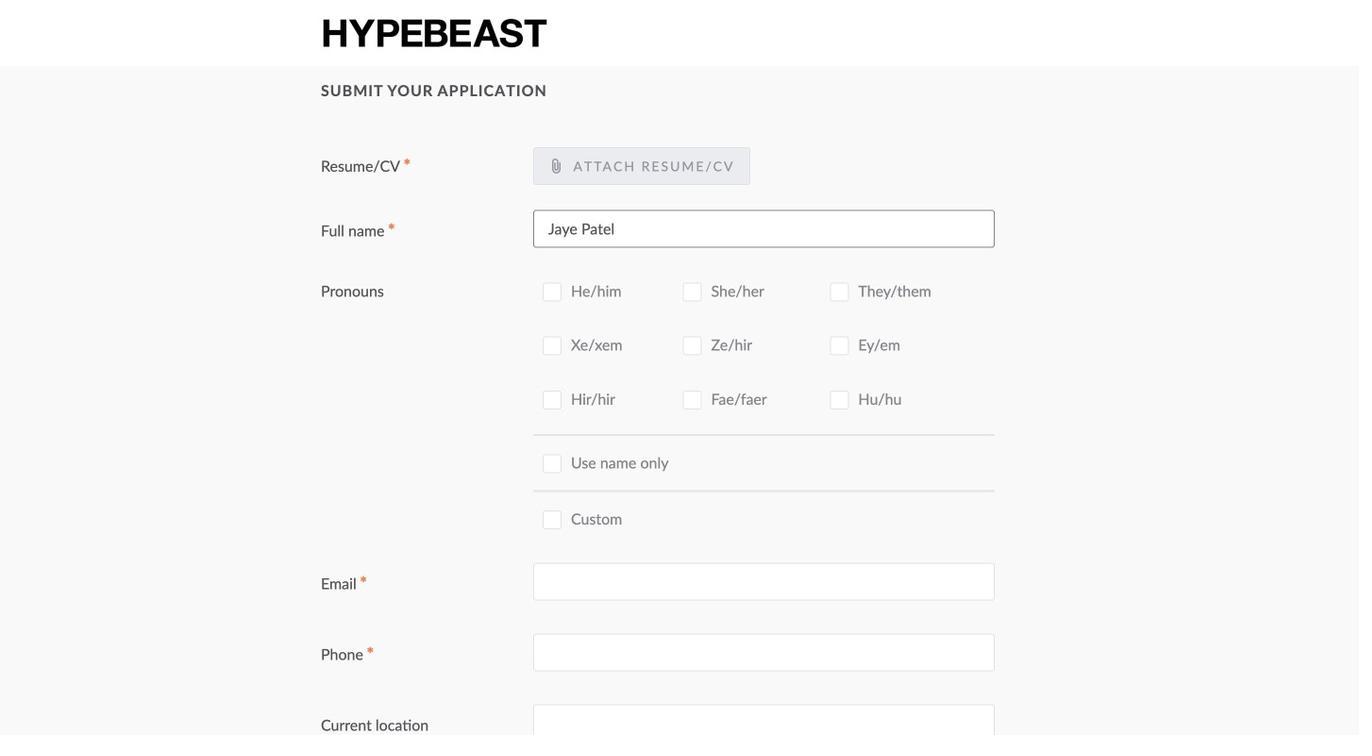 Task type: locate. For each thing, give the bounding box(es) containing it.
paperclip image
[[549, 159, 564, 174]]

None email field
[[533, 563, 995, 601]]

None checkbox
[[683, 283, 702, 301], [830, 337, 849, 356], [683, 391, 702, 410], [830, 391, 849, 410], [543, 455, 562, 473], [683, 283, 702, 301], [830, 337, 849, 356], [683, 391, 702, 410], [830, 391, 849, 410], [543, 455, 562, 473]]

None checkbox
[[543, 283, 562, 301], [830, 283, 849, 301], [543, 337, 562, 356], [683, 337, 702, 356], [543, 391, 562, 410], [543, 511, 562, 530], [543, 283, 562, 301], [830, 283, 849, 301], [543, 337, 562, 356], [683, 337, 702, 356], [543, 391, 562, 410], [543, 511, 562, 530]]

hypebeast logo image
[[321, 17, 549, 50]]

None text field
[[533, 705, 995, 735]]

None text field
[[533, 210, 995, 248], [533, 634, 995, 672], [533, 210, 995, 248], [533, 634, 995, 672]]



Task type: vqa. For each thing, say whether or not it's contained in the screenshot.
the people.ai logo
no



